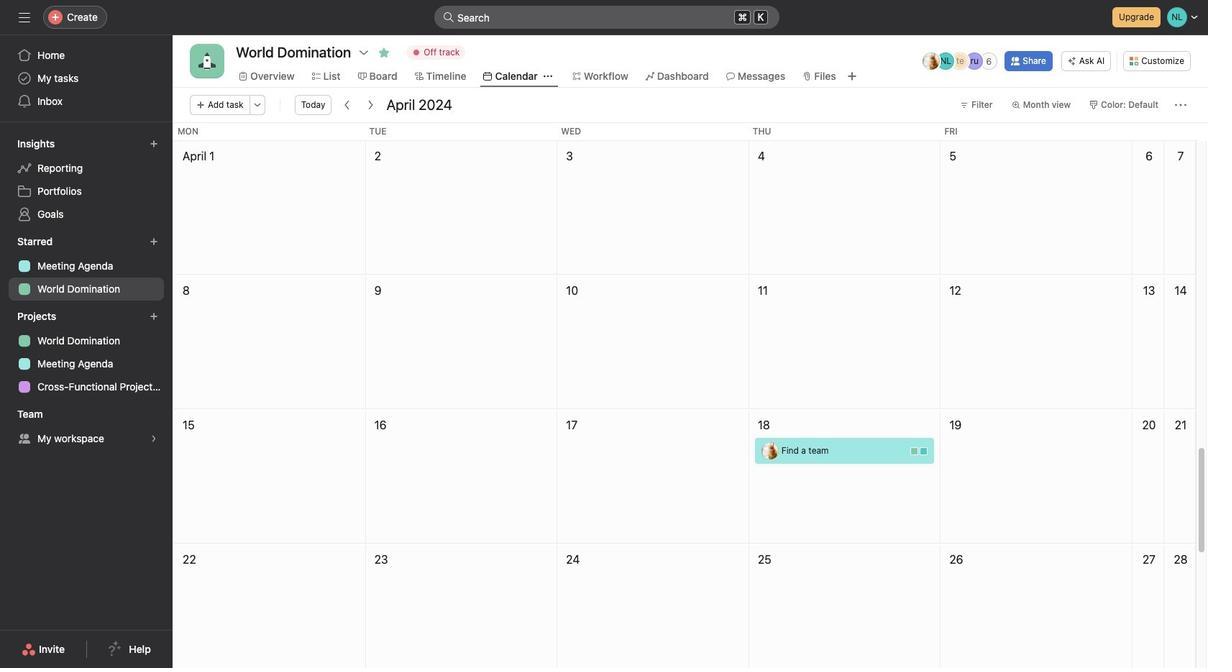 Task type: locate. For each thing, give the bounding box(es) containing it.
see details, my workspace image
[[150, 435, 158, 443]]

projects element
[[0, 304, 173, 402]]

new insights image
[[150, 140, 158, 148]]

teams element
[[0, 402, 173, 453]]

add items to starred image
[[150, 237, 158, 246]]

new project or portfolio image
[[150, 312, 158, 321]]

prominent image
[[443, 12, 455, 23]]

Search tasks, projects, and more text field
[[435, 6, 780, 29]]

show options image
[[359, 47, 370, 58]]

more actions image
[[1176, 99, 1187, 111], [253, 101, 262, 109]]

rocket image
[[199, 53, 216, 70]]

1 horizontal spatial more actions image
[[1176, 99, 1187, 111]]

0 horizontal spatial more actions image
[[253, 101, 262, 109]]

None field
[[435, 6, 780, 29]]

remove from starred image
[[379, 47, 390, 58]]



Task type: describe. For each thing, give the bounding box(es) containing it.
global element
[[0, 35, 173, 122]]

previous month image
[[342, 99, 354, 111]]

tab actions image
[[544, 72, 553, 81]]

insights element
[[0, 131, 173, 229]]

add tab image
[[847, 71, 858, 82]]

starred element
[[0, 229, 173, 304]]

next month image
[[365, 99, 377, 111]]

hide sidebar image
[[19, 12, 30, 23]]



Task type: vqa. For each thing, say whether or not it's contained in the screenshot.
'X-axis'
no



